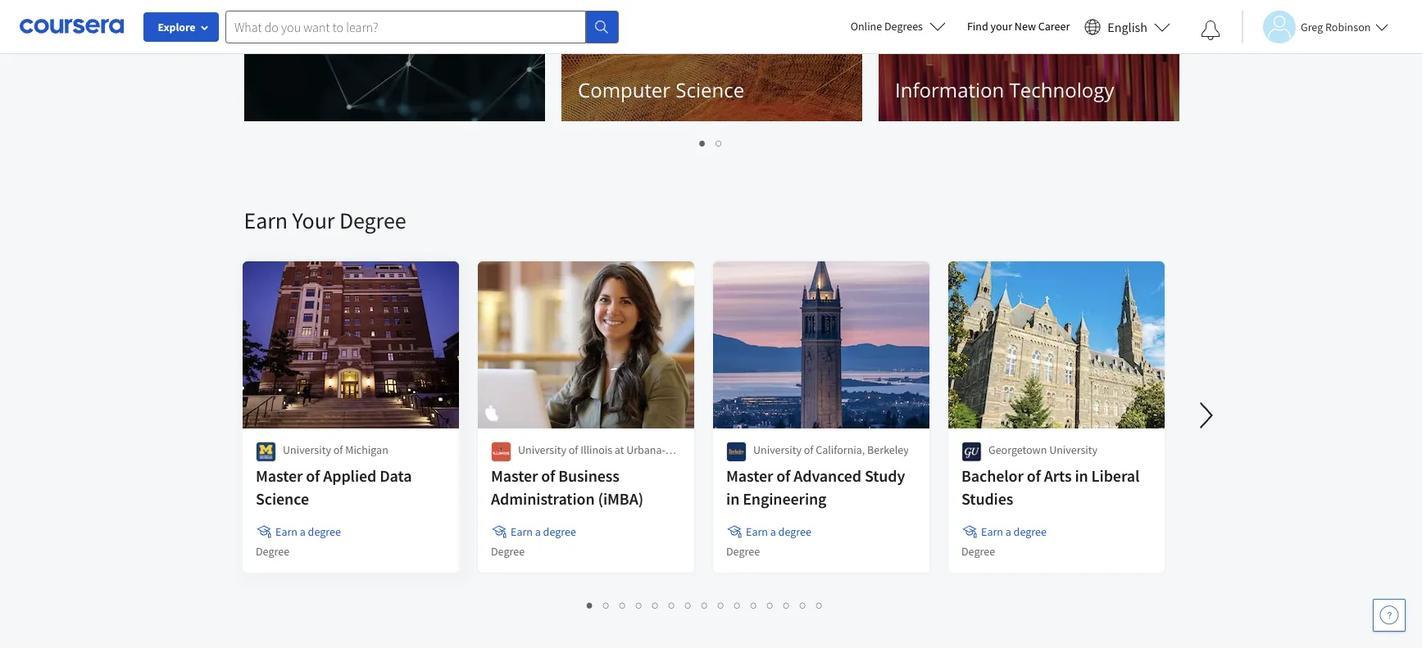 Task type: vqa. For each thing, say whether or not it's contained in the screenshot.
76.33%
no



Task type: describe. For each thing, give the bounding box(es) containing it.
your
[[991, 19, 1013, 34]]

advanced
[[794, 466, 862, 486]]

online degrees
[[851, 19, 923, 34]]

online
[[851, 19, 883, 34]]

show notifications image
[[1201, 21, 1221, 40]]

7
[[686, 598, 692, 613]]

earn for master of business administration (imba)
[[511, 525, 533, 540]]

earn left your
[[244, 206, 288, 235]]

2 inside the earn your degree carousel 'element'
[[604, 598, 610, 613]]

administration
[[491, 489, 595, 509]]

technology
[[1010, 76, 1114, 103]]

14 button
[[795, 596, 814, 615]]

degree for advanced
[[778, 525, 811, 540]]

online degrees button
[[838, 8, 959, 44]]

of for applied
[[306, 466, 320, 486]]

earn for bachelor of arts in liberal studies
[[981, 525, 1003, 540]]

explore button
[[144, 12, 219, 42]]

1 for 2 'button' within the earn your degree carousel 'element'
[[587, 598, 594, 613]]

What do you want to learn? text field
[[226, 10, 586, 43]]

computer science image
[[561, 0, 862, 121]]

degrees
[[885, 19, 923, 34]]

6 button
[[664, 596, 681, 615]]

earn your degree carousel element
[[236, 157, 1423, 629]]

computer science
[[578, 76, 744, 103]]

degree for master of advanced study in engineering
[[726, 545, 760, 559]]

8
[[702, 598, 709, 613]]

in inside 'bachelor of arts in liberal studies'
[[1075, 466, 1088, 486]]

champaign
[[518, 459, 573, 474]]

business
[[558, 466, 619, 486]]

1 button for 2 'button' within the earn your degree carousel 'element'
[[582, 596, 599, 615]]

information
[[895, 76, 1004, 103]]

your
[[292, 206, 335, 235]]

greg robinson button
[[1242, 10, 1390, 43]]

of for advanced
[[776, 466, 790, 486]]

earn for master of applied data science
[[275, 525, 297, 540]]

12 button
[[763, 596, 781, 615]]

degree for master of applied data science
[[255, 545, 289, 559]]

7 button
[[681, 596, 697, 615]]

university of michigan image
[[255, 442, 276, 463]]

applied
[[323, 466, 376, 486]]

michigan
[[345, 443, 388, 458]]

data science image
[[244, 0, 545, 121]]

of for illinois
[[569, 443, 578, 458]]

5 button
[[648, 596, 664, 615]]

university of illinois at urbana- champaign
[[518, 443, 665, 474]]

master for master of advanced study in engineering
[[726, 466, 773, 486]]

master of applied data science
[[255, 466, 412, 509]]

next slide image
[[1187, 396, 1226, 435]]

10 11 12 13 14 15
[[735, 598, 830, 613]]

engineering
[[743, 489, 827, 509]]

liberal
[[1092, 466, 1140, 486]]

10 button
[[730, 596, 748, 615]]

1 list from the top
[[244, 134, 1179, 153]]

english button
[[1079, 0, 1178, 53]]

robinson
[[1326, 19, 1372, 34]]

master of advanced study in engineering
[[726, 466, 905, 509]]

studies
[[962, 489, 1013, 509]]

2 button inside the earn your degree carousel 'element'
[[599, 596, 615, 615]]

university of illinois at urbana-champaign image
[[491, 442, 511, 463]]

explore
[[158, 20, 196, 34]]

berkeley
[[867, 443, 909, 458]]

a for master of applied data science
[[300, 525, 305, 540]]

earn a degree for applied
[[275, 525, 341, 540]]

georgetown university
[[989, 443, 1098, 458]]

georgetown
[[989, 443, 1047, 458]]

study
[[865, 466, 905, 486]]

career
[[1039, 19, 1070, 34]]

12
[[768, 598, 781, 613]]

illinois
[[580, 443, 612, 458]]

degree for business
[[543, 525, 576, 540]]

find your new career link
[[959, 16, 1079, 37]]

computer science link
[[561, 0, 862, 121]]

of for california,
[[804, 443, 813, 458]]

earn for master of advanced study in engineering
[[746, 525, 768, 540]]

bachelor
[[962, 466, 1024, 486]]



Task type: locate. For each thing, give the bounding box(es) containing it.
master inside master of advanced study in engineering
[[726, 466, 773, 486]]

2 button down computer science
[[711, 134, 728, 153]]

0 vertical spatial 2
[[716, 135, 723, 151]]

earn a degree for advanced
[[746, 525, 811, 540]]

1 horizontal spatial in
[[1075, 466, 1088, 486]]

1 vertical spatial list
[[244, 596, 1167, 615]]

1 horizontal spatial 2 button
[[711, 134, 728, 153]]

university
[[283, 443, 331, 458], [518, 443, 566, 458], [753, 443, 802, 458], [1049, 443, 1098, 458]]

2 a from the left
[[535, 525, 541, 540]]

1 vertical spatial in
[[726, 489, 740, 509]]

master for master of applied data science
[[255, 466, 302, 486]]

of inside university of illinois at urbana- champaign
[[569, 443, 578, 458]]

of left arts on the bottom right of the page
[[1027, 466, 1041, 486]]

earn down engineering
[[746, 525, 768, 540]]

2 button
[[711, 134, 728, 153], [599, 596, 615, 615]]

degree for master of business administration (imba)
[[491, 545, 525, 559]]

4
[[636, 598, 643, 613]]

1 vertical spatial science
[[255, 489, 309, 509]]

of for arts
[[1027, 466, 1041, 486]]

(imba)
[[598, 489, 643, 509]]

2 list from the top
[[244, 596, 1167, 615]]

list inside the earn your degree carousel 'element'
[[244, 596, 1167, 615]]

earn a degree down master of applied data science
[[275, 525, 341, 540]]

3 master from the left
[[726, 466, 773, 486]]

0 horizontal spatial in
[[726, 489, 740, 509]]

at
[[615, 443, 624, 458]]

list
[[244, 134, 1179, 153], [244, 596, 1167, 615]]

0 vertical spatial list
[[244, 134, 1179, 153]]

3 degree from the left
[[778, 525, 811, 540]]

of left illinois
[[569, 443, 578, 458]]

a for master of advanced study in engineering
[[770, 525, 776, 540]]

university up champaign
[[518, 443, 566, 458]]

degree for arts
[[1014, 525, 1047, 540]]

2
[[716, 135, 723, 151], [604, 598, 610, 613]]

None search field
[[226, 10, 619, 43]]

earn a degree down the studies
[[981, 525, 1047, 540]]

1 left 3 button
[[587, 598, 594, 613]]

find your new career
[[968, 19, 1070, 34]]

of inside master of business administration (imba)
[[541, 466, 555, 486]]

of inside master of advanced study in engineering
[[776, 466, 790, 486]]

find
[[968, 19, 989, 34]]

0 vertical spatial in
[[1075, 466, 1088, 486]]

master
[[255, 466, 302, 486], [491, 466, 538, 486], [726, 466, 773, 486]]

of for business
[[541, 466, 555, 486]]

of inside 'bachelor of arts in liberal studies'
[[1027, 466, 1041, 486]]

earn
[[244, 206, 288, 235], [275, 525, 297, 540], [511, 525, 533, 540], [746, 525, 768, 540], [981, 525, 1003, 540]]

2 left 3 button
[[604, 598, 610, 613]]

of up 'administration'
[[541, 466, 555, 486]]

1 horizontal spatial master
[[491, 466, 538, 486]]

degree down master of applied data science
[[308, 525, 341, 540]]

in right arts on the bottom right of the page
[[1075, 466, 1088, 486]]

university right university of california, berkeley 'image'
[[753, 443, 802, 458]]

earn your degree
[[244, 206, 406, 235]]

4 degree from the left
[[1014, 525, 1047, 540]]

computer
[[578, 76, 671, 103]]

coursera image
[[20, 13, 124, 40]]

university up arts on the bottom right of the page
[[1049, 443, 1098, 458]]

degree
[[339, 206, 406, 235], [255, 545, 289, 559], [491, 545, 525, 559], [726, 545, 760, 559], [962, 545, 995, 559]]

a for master of business administration (imba)
[[535, 525, 541, 540]]

10
[[735, 598, 748, 613]]

1 button
[[695, 134, 711, 153], [582, 596, 599, 615]]

4 earn a degree from the left
[[981, 525, 1047, 540]]

master down university of california, berkeley 'image'
[[726, 466, 773, 486]]

1 down computer science
[[700, 135, 707, 151]]

14
[[800, 598, 814, 613]]

master down university of illinois at urbana-champaign image
[[491, 466, 538, 486]]

degree
[[308, 525, 341, 540], [543, 525, 576, 540], [778, 525, 811, 540], [1014, 525, 1047, 540]]

earn down 'administration'
[[511, 525, 533, 540]]

in down university of california, berkeley 'image'
[[726, 489, 740, 509]]

5
[[653, 598, 659, 613]]

9
[[718, 598, 725, 613]]

2 degree from the left
[[543, 525, 576, 540]]

3 university from the left
[[753, 443, 802, 458]]

georgetown university image
[[962, 442, 982, 463]]

1 vertical spatial 2
[[604, 598, 610, 613]]

of
[[333, 443, 343, 458], [569, 443, 578, 458], [804, 443, 813, 458], [306, 466, 320, 486], [541, 466, 555, 486], [776, 466, 790, 486], [1027, 466, 1041, 486]]

a
[[300, 525, 305, 540], [535, 525, 541, 540], [770, 525, 776, 540], [1006, 525, 1011, 540]]

13
[[784, 598, 797, 613]]

1 button down computer science
[[695, 134, 711, 153]]

1 horizontal spatial 1 button
[[695, 134, 711, 153]]

university inside university of illinois at urbana- champaign
[[518, 443, 566, 458]]

university of michigan
[[283, 443, 388, 458]]

california,
[[816, 443, 865, 458]]

4 button
[[631, 596, 648, 615]]

master inside master of business administration (imba)
[[491, 466, 538, 486]]

science
[[676, 76, 744, 103], [255, 489, 309, 509]]

1 vertical spatial 2 button
[[599, 596, 615, 615]]

15
[[817, 598, 830, 613]]

1 a from the left
[[300, 525, 305, 540]]

university for advanced
[[753, 443, 802, 458]]

1 degree from the left
[[308, 525, 341, 540]]

urbana-
[[626, 443, 665, 458]]

0 horizontal spatial 1 button
[[582, 596, 599, 615]]

greg robinson
[[1301, 19, 1372, 34]]

arts
[[1044, 466, 1072, 486]]

11
[[751, 598, 764, 613]]

1 vertical spatial 1
[[587, 598, 594, 613]]

1 horizontal spatial 2
[[716, 135, 723, 151]]

9 button
[[713, 596, 730, 615]]

0 vertical spatial science
[[676, 76, 744, 103]]

degree for bachelor of arts in liberal studies
[[962, 545, 995, 559]]

information technology image
[[879, 0, 1180, 121]]

2 horizontal spatial master
[[726, 466, 773, 486]]

master down university of michigan image
[[255, 466, 302, 486]]

degree down 'administration'
[[543, 525, 576, 540]]

1 master from the left
[[255, 466, 302, 486]]

a down engineering
[[770, 525, 776, 540]]

degree for applied
[[308, 525, 341, 540]]

4 a from the left
[[1006, 525, 1011, 540]]

0 horizontal spatial 1
[[587, 598, 594, 613]]

1 button for the right 2 'button'
[[695, 134, 711, 153]]

a for bachelor of arts in liberal studies
[[1006, 525, 1011, 540]]

university right university of michigan image
[[283, 443, 331, 458]]

2 earn a degree from the left
[[511, 525, 576, 540]]

2 university from the left
[[518, 443, 566, 458]]

master for master of business administration (imba)
[[491, 466, 538, 486]]

1 vertical spatial 1 button
[[582, 596, 599, 615]]

0 horizontal spatial science
[[255, 489, 309, 509]]

help center image
[[1380, 606, 1400, 626]]

1 inside the earn your degree carousel 'element'
[[587, 598, 594, 613]]

1 horizontal spatial 1
[[700, 135, 707, 151]]

earn a degree
[[275, 525, 341, 540], [511, 525, 576, 540], [746, 525, 811, 540], [981, 525, 1047, 540]]

a down master of applied data science
[[300, 525, 305, 540]]

0 horizontal spatial 2 button
[[599, 596, 615, 615]]

degree down 'bachelor of arts in liberal studies'
[[1014, 525, 1047, 540]]

0 vertical spatial 2 button
[[711, 134, 728, 153]]

university of california, berkeley
[[753, 443, 909, 458]]

2 master from the left
[[491, 466, 538, 486]]

information technology
[[895, 76, 1114, 103]]

earn down master of applied data science
[[275, 525, 297, 540]]

a down the studies
[[1006, 525, 1011, 540]]

university of california, berkeley image
[[726, 442, 747, 463]]

1 earn a degree from the left
[[275, 525, 341, 540]]

2 down computer science
[[716, 135, 723, 151]]

bachelor of arts in liberal studies
[[962, 466, 1140, 509]]

3 earn a degree from the left
[[746, 525, 811, 540]]

1 button left 3 button
[[582, 596, 599, 615]]

information technology link
[[879, 0, 1180, 121]]

of inside master of applied data science
[[306, 466, 320, 486]]

1
[[700, 135, 707, 151], [587, 598, 594, 613]]

8 button
[[697, 596, 713, 615]]

earn a degree for arts
[[981, 525, 1047, 540]]

2 button left 3
[[599, 596, 615, 615]]

1 university from the left
[[283, 443, 331, 458]]

earn down the studies
[[981, 525, 1003, 540]]

of up engineering
[[776, 466, 790, 486]]

0 vertical spatial 1 button
[[695, 134, 711, 153]]

university for applied
[[283, 443, 331, 458]]

university for business
[[518, 443, 566, 458]]

earn a degree for business
[[511, 525, 576, 540]]

science inside master of applied data science
[[255, 489, 309, 509]]

of left california,
[[804, 443, 813, 458]]

a down 'administration'
[[535, 525, 541, 540]]

13 button
[[779, 596, 797, 615]]

earn a degree down engineering
[[746, 525, 811, 540]]

3
[[620, 598, 627, 613]]

in
[[1075, 466, 1088, 486], [726, 489, 740, 509]]

earn a degree down 'administration'
[[511, 525, 576, 540]]

data
[[379, 466, 412, 486]]

master of business administration (imba)
[[491, 466, 643, 509]]

6
[[669, 598, 676, 613]]

15 button
[[812, 596, 830, 615]]

of for michigan
[[333, 443, 343, 458]]

of down university of michigan
[[306, 466, 320, 486]]

3 a from the left
[[770, 525, 776, 540]]

in inside master of advanced study in engineering
[[726, 489, 740, 509]]

4 university from the left
[[1049, 443, 1098, 458]]

0 horizontal spatial master
[[255, 466, 302, 486]]

degree down engineering
[[778, 525, 811, 540]]

11 button
[[746, 596, 764, 615]]

0 vertical spatial 1
[[700, 135, 707, 151]]

1 for the right 2 'button'
[[700, 135, 707, 151]]

new
[[1015, 19, 1037, 34]]

of up applied
[[333, 443, 343, 458]]

0 horizontal spatial 2
[[604, 598, 610, 613]]

greg
[[1301, 19, 1324, 34]]

3 button
[[615, 596, 631, 615]]

english
[[1108, 18, 1148, 35]]

master inside master of applied data science
[[255, 466, 302, 486]]

1 horizontal spatial science
[[676, 76, 744, 103]]



